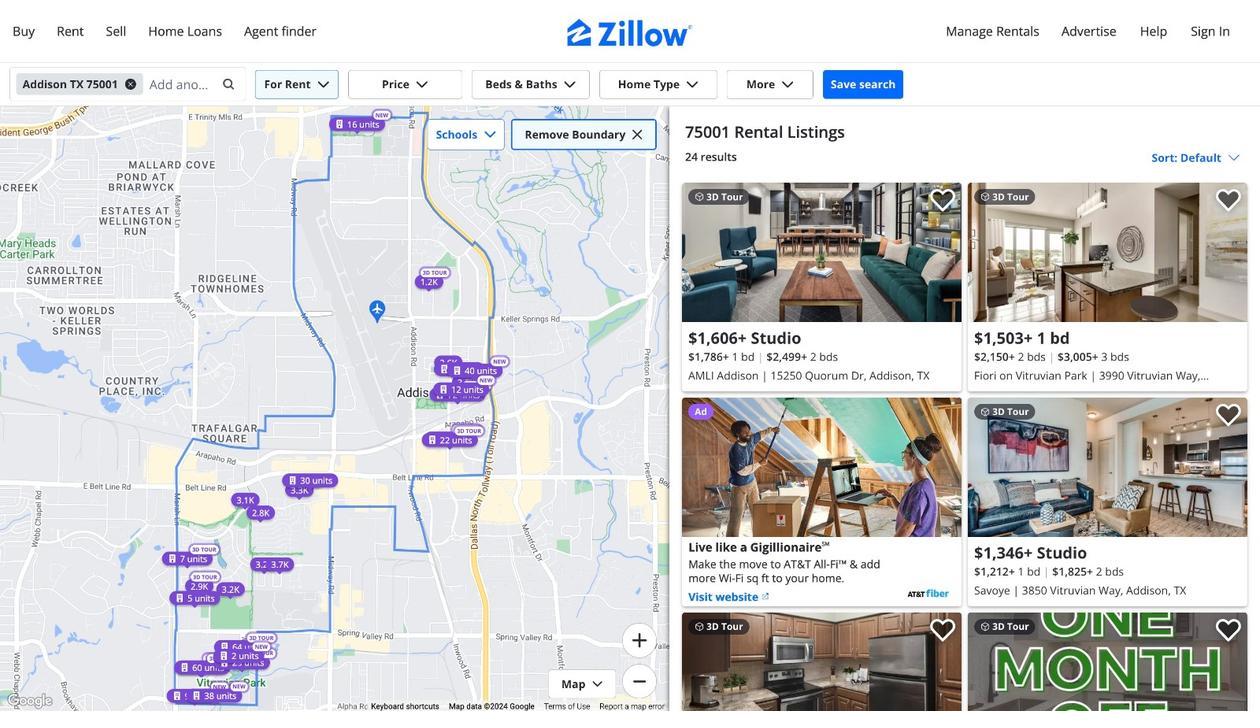 Task type: locate. For each thing, give the bounding box(es) containing it.
fiori on vitruvian park image
[[969, 183, 1248, 322]]

google image
[[4, 691, 56, 712]]

camden addison image
[[682, 613, 962, 712]]

zillow logo image
[[567, 19, 693, 46]]

remove tag image
[[124, 78, 137, 90]]

main content
[[670, 106, 1261, 712]]



Task type: vqa. For each thing, say whether or not it's contained in the screenshot.
Main navigation
yes



Task type: describe. For each thing, give the bounding box(es) containing it.
Add another location text field
[[150, 72, 212, 97]]

map region
[[0, 81, 784, 712]]

filters element
[[0, 63, 1261, 106]]

advertisement element
[[682, 398, 962, 607]]

savoye image
[[969, 398, 1248, 537]]

clear field image
[[220, 78, 233, 90]]

villas at fiori image
[[969, 613, 1248, 712]]

amli addison image
[[682, 183, 962, 322]]

main navigation
[[0, 0, 1261, 63]]



